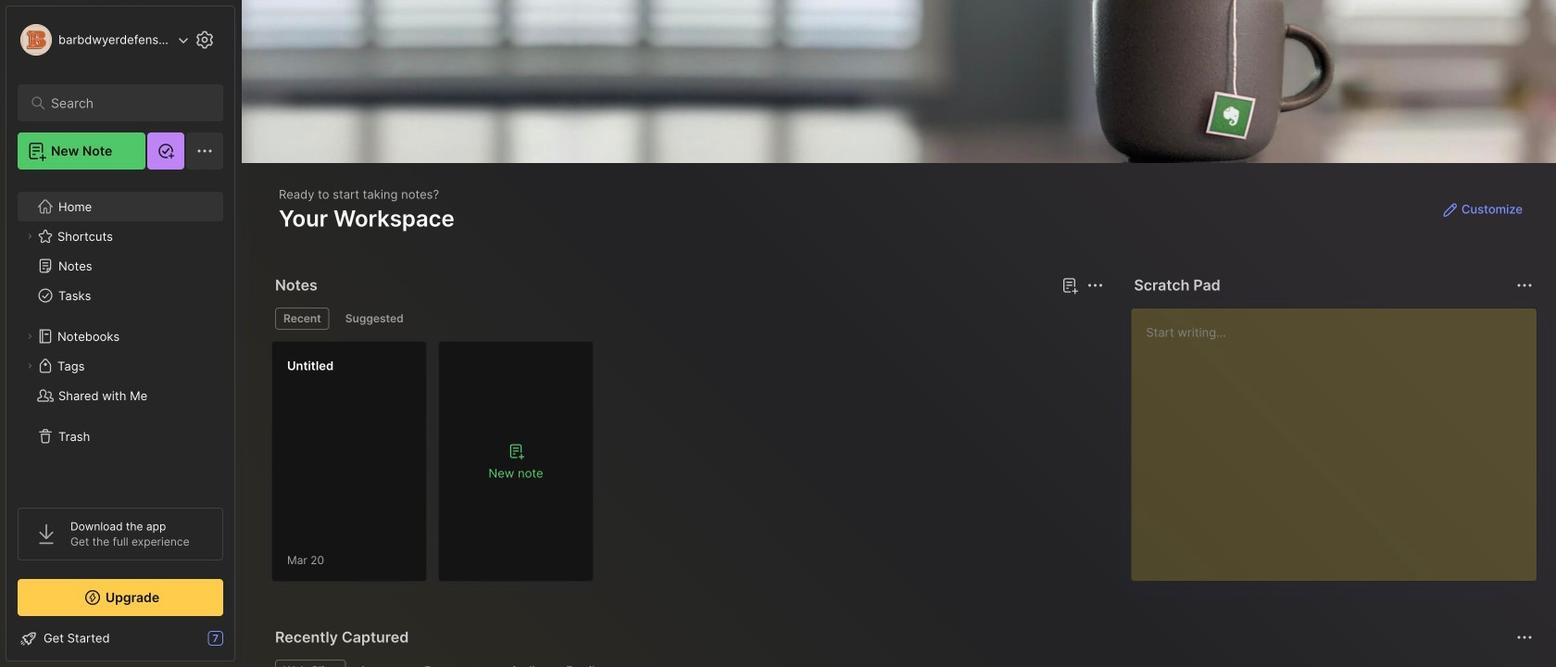 Task type: locate. For each thing, give the bounding box(es) containing it.
tab
[[275, 308, 330, 330], [337, 308, 412, 330]]

more actions image
[[1085, 274, 1107, 297], [1514, 626, 1536, 649]]

more actions image
[[1514, 274, 1536, 297]]

None search field
[[51, 92, 199, 114]]

row group
[[272, 341, 605, 593]]

More actions field
[[1083, 272, 1109, 298], [1512, 272, 1538, 298], [1512, 625, 1538, 651]]

2 tab from the left
[[337, 308, 412, 330]]

tree
[[6, 181, 234, 491]]

1 horizontal spatial tab
[[337, 308, 412, 330]]

0 horizontal spatial tab
[[275, 308, 330, 330]]

1 vertical spatial more actions image
[[1514, 626, 1536, 649]]

expand notebooks image
[[24, 331, 35, 342]]

1 vertical spatial tab list
[[275, 660, 1531, 667]]

0 vertical spatial more actions image
[[1085, 274, 1107, 297]]

tab list
[[275, 308, 1101, 330], [275, 660, 1531, 667]]

0 vertical spatial tab list
[[275, 308, 1101, 330]]

tree inside the main element
[[6, 181, 234, 491]]

Help and Learning task checklist field
[[6, 624, 234, 653]]



Task type: vqa. For each thing, say whether or not it's contained in the screenshot.
window
no



Task type: describe. For each thing, give the bounding box(es) containing it.
2 tab list from the top
[[275, 660, 1531, 667]]

Search text field
[[51, 95, 199, 112]]

1 tab from the left
[[275, 308, 330, 330]]

none search field inside the main element
[[51, 92, 199, 114]]

Start writing… text field
[[1147, 309, 1536, 566]]

1 horizontal spatial more actions image
[[1514, 626, 1536, 649]]

0 horizontal spatial more actions image
[[1085, 274, 1107, 297]]

main element
[[0, 0, 241, 667]]

1 tab list from the top
[[275, 308, 1101, 330]]

Account field
[[18, 21, 189, 58]]

settings image
[[194, 29, 216, 51]]

click to collapse image
[[234, 633, 248, 655]]

expand tags image
[[24, 360, 35, 372]]



